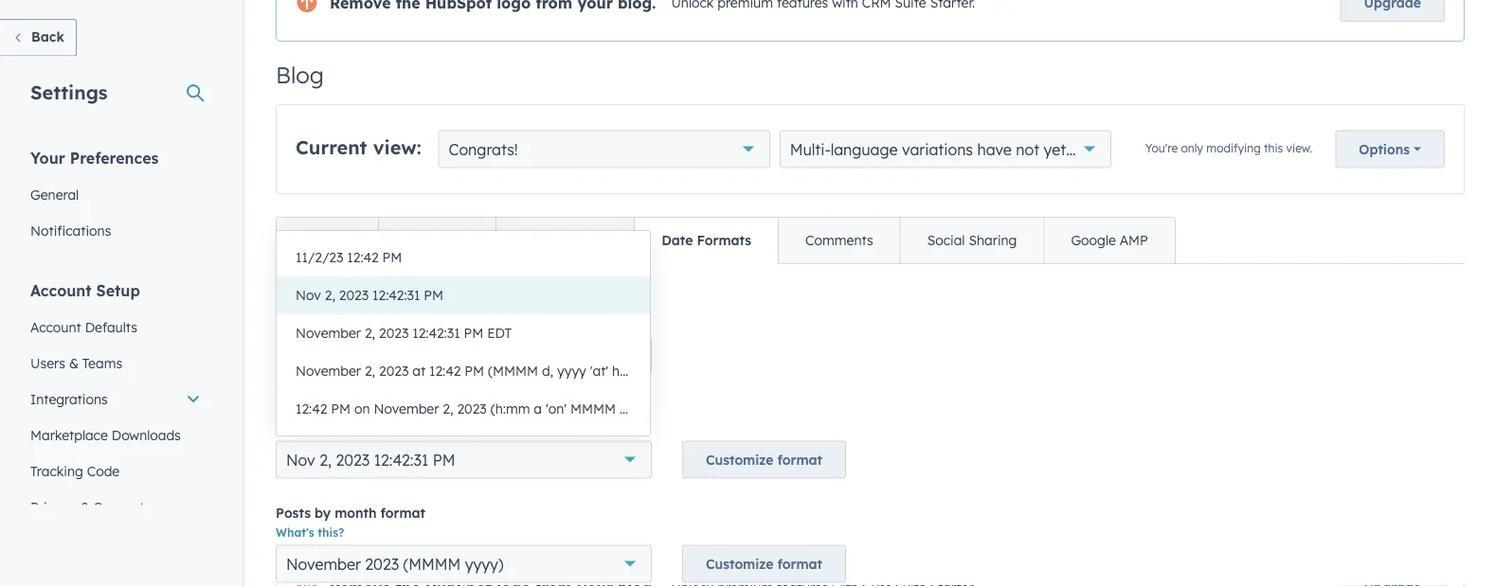 Task type: vqa. For each thing, say whether or not it's contained in the screenshot.
the bottommost this?
yes



Task type: locate. For each thing, give the bounding box(es) containing it.
12:42 pm on november 2, 2023 (h:mm a 'on' mmmm d, yyyy) button
[[277, 391, 669, 429]]

account up users
[[30, 319, 81, 336]]

search button
[[276, 337, 652, 375]]

1 horizontal spatial d,
[[620, 401, 631, 418]]

d, left yyyy
[[542, 364, 554, 380]]

2 this? from the top
[[318, 526, 344, 541]]

2 what's this? button from the top
[[276, 525, 344, 542]]

1 vertical spatial general
[[303, 233, 352, 249]]

0 vertical spatial 12:42:31
[[373, 288, 420, 304]]

1 vertical spatial nov 2, 2023 12:42:31 pm
[[286, 451, 455, 470]]

multi-
[[790, 140, 831, 159]]

account for account setup
[[30, 281, 92, 300]]

nov 2, 2023 12:42:31 pm inside button
[[296, 288, 444, 304]]

november 2, 2023 12:42:31 pm edt
[[296, 326, 512, 342]]

date
[[327, 401, 357, 417]]

nov up language at the left
[[296, 288, 321, 304]]

1 vertical spatial &
[[80, 499, 89, 516]]

date
[[662, 233, 693, 249]]

subscriptions button
[[496, 218, 634, 264]]

list box
[[277, 232, 669, 436]]

0 vertical spatial customize format button
[[682, 442, 846, 479]]

2, inside popup button
[[320, 451, 332, 470]]

format inside posts by month format what's this?
[[381, 505, 426, 522]]

google amp button
[[1044, 218, 1175, 264]]

pm up the dates
[[383, 250, 402, 266]]

1 vertical spatial 12:42
[[429, 364, 461, 380]]

defaults
[[85, 319, 137, 336]]

1 vertical spatial (mmmm
[[403, 555, 461, 574]]

yet
[[1044, 140, 1067, 159]]

1 what's this? button from the top
[[276, 421, 344, 438]]

search
[[286, 347, 335, 366]]

this? inside publish date format what's this?
[[318, 422, 344, 436]]

month
[[335, 505, 377, 522]]

what's inside posts by month format what's this?
[[276, 526, 314, 541]]

preferences
[[70, 148, 159, 167]]

2, down november 2, 2023 at 12:42 pm (mmmm d, yyyy 'at' h:mm a) button
[[443, 401, 454, 418]]

1 horizontal spatial &
[[80, 499, 89, 516]]

november 2, 2023 at 12:42 pm (mmmm d, yyyy 'at' h:mm a) button
[[277, 353, 664, 391]]

12:42:31 inside popup button
[[374, 451, 429, 470]]

november for november 2, 2023 12:42:31 pm edt
[[296, 326, 361, 342]]

your preferences
[[30, 148, 159, 167]]

2, right for at the bottom left of page
[[365, 326, 375, 342]]

12:42 right at
[[429, 364, 461, 380]]

pm down 11/2/23 12:42 pm button
[[424, 288, 444, 304]]

templates
[[406, 233, 469, 249]]

0 vertical spatial customize format
[[706, 452, 823, 469]]

12:42 right 11/2/23
[[347, 250, 379, 266]]

1 horizontal spatial (mmmm
[[488, 364, 538, 380]]

2 what's from the top
[[276, 526, 314, 541]]

social
[[928, 233, 965, 249]]

november for november 2023 (mmmm yyyy)
[[286, 555, 361, 574]]

nov 2, 2023 12:42:31 pm down on
[[286, 451, 455, 470]]

1 vertical spatial yyyy)
[[465, 555, 504, 574]]

by
[[315, 505, 331, 522]]

pm up 12:42 pm on november 2, 2023 (h:mm a 'on' mmmm d, yyyy) button
[[465, 364, 484, 380]]

0 horizontal spatial general
[[30, 186, 79, 203]]

2023 down publish date format what's this?
[[336, 451, 370, 470]]

0 vertical spatial yyyy)
[[635, 401, 669, 418]]

sharing
[[969, 233, 1017, 249]]

pm
[[383, 250, 402, 266], [424, 288, 444, 304], [464, 326, 484, 342], [465, 364, 484, 380], [331, 401, 351, 418], [433, 451, 455, 470]]

multi-language variations have not yet been created button
[[780, 131, 1165, 169]]

1 horizontal spatial 12:42
[[347, 250, 379, 266]]

2, up on
[[365, 364, 375, 380]]

0 horizontal spatial (mmmm
[[403, 555, 461, 574]]

(mmmm up (h:mm
[[488, 364, 538, 380]]

downloads
[[112, 427, 181, 444]]

google
[[1071, 233, 1116, 249]]

november
[[296, 326, 361, 342], [296, 364, 361, 380], [374, 401, 439, 418], [286, 555, 361, 574]]

this? down by
[[318, 526, 344, 541]]

2 account from the top
[[30, 319, 81, 336]]

0 vertical spatial &
[[69, 355, 79, 372]]

1 customize format from the top
[[706, 452, 823, 469]]

nov 2, 2023 12:42:31 pm up for at the bottom left of page
[[296, 288, 444, 304]]

integrations
[[30, 391, 108, 408]]

12:42:31 up the dates
[[373, 288, 420, 304]]

1 vertical spatial customize format
[[706, 556, 823, 573]]

nov
[[296, 288, 321, 304], [286, 451, 315, 470]]

tracking code
[[30, 463, 120, 480]]

0 horizontal spatial yyyy)
[[465, 555, 504, 574]]

1 horizontal spatial yyyy)
[[635, 401, 669, 418]]

general link
[[19, 177, 212, 213]]

customize format button for nov 2, 2023 12:42:31 pm
[[682, 442, 846, 479]]

language
[[831, 140, 898, 159]]

0 vertical spatial customize
[[706, 452, 774, 469]]

congrats! button
[[438, 131, 770, 169]]

created
[[1110, 140, 1165, 159]]

navigation containing general
[[276, 218, 1176, 265]]

account up account defaults
[[30, 281, 92, 300]]

format inside publish date format what's this?
[[361, 401, 406, 417]]

november 2, 2023 at 12:42 pm (mmmm d, yyyy 'at' h:mm a)
[[296, 364, 664, 380]]

account defaults
[[30, 319, 137, 336]]

what's this? button down by
[[276, 525, 344, 542]]

2 vertical spatial 12:42
[[296, 401, 327, 418]]

nov 2, 2023 12:42:31 pm button
[[277, 277, 650, 315]]

blog
[[276, 61, 324, 90]]

customize format button for november 2023 (mmmm yyyy)
[[682, 546, 846, 584]]

what's
[[276, 422, 314, 436], [276, 526, 314, 541]]

12:42:31 up at
[[413, 326, 460, 342]]

november inside popup button
[[286, 555, 361, 574]]

12:42:31 for november 2, 2023 12:42:31 pm edt button on the left bottom of the page
[[413, 326, 460, 342]]

& for users
[[69, 355, 79, 372]]

general inside button
[[303, 233, 352, 249]]

what's this? button for nov
[[276, 421, 344, 438]]

pm inside popup button
[[433, 451, 455, 470]]

date formats
[[662, 233, 752, 249]]

november 2, 2023 12:42:31 pm edt button
[[277, 315, 650, 353]]

2023 down posts by month format what's this?
[[365, 555, 399, 574]]

2 vertical spatial 12:42:31
[[374, 451, 429, 470]]

on
[[354, 401, 370, 418]]

what's down posts
[[276, 526, 314, 541]]

1 vertical spatial nov
[[286, 451, 315, 470]]

posts
[[276, 505, 311, 522]]

customize format
[[706, 452, 823, 469], [706, 556, 823, 573]]

1 vertical spatial this?
[[318, 526, 344, 541]]

notifications
[[30, 222, 111, 239]]

2, up language for dates
[[325, 288, 335, 304]]

a
[[534, 401, 542, 418]]

users
[[30, 355, 65, 372]]

&
[[69, 355, 79, 372], [80, 499, 89, 516]]

november down posts by month format what's this?
[[286, 555, 361, 574]]

0 vertical spatial nov
[[296, 288, 321, 304]]

pm down 12:42 pm on november 2, 2023 (h:mm a 'on' mmmm d, yyyy) button
[[433, 451, 455, 470]]

account setup
[[30, 281, 140, 300]]

0 vertical spatial account
[[30, 281, 92, 300]]

0 vertical spatial what's
[[276, 422, 314, 436]]

12:42
[[347, 250, 379, 266], [429, 364, 461, 380], [296, 401, 327, 418]]

only
[[1182, 142, 1204, 156]]

1 horizontal spatial general
[[303, 233, 352, 249]]

1 customize format button from the top
[[682, 442, 846, 479]]

november up date
[[296, 364, 361, 380]]

2 customize from the top
[[706, 556, 774, 573]]

general down your on the top left of the page
[[30, 186, 79, 203]]

1 vertical spatial what's
[[276, 526, 314, 541]]

2023
[[339, 288, 369, 304], [379, 326, 409, 342], [379, 364, 409, 380], [457, 401, 487, 418], [336, 451, 370, 470], [365, 555, 399, 574]]

current view:
[[296, 136, 421, 160]]

navigation
[[276, 218, 1176, 265]]

0 vertical spatial what's this? button
[[276, 421, 344, 438]]

this? down date
[[318, 422, 344, 436]]

1 vertical spatial what's this? button
[[276, 525, 344, 542]]

pm left edt in the left of the page
[[464, 326, 484, 342]]

format
[[361, 401, 406, 417], [778, 452, 823, 469], [381, 505, 426, 522], [778, 556, 823, 573]]

comments
[[806, 233, 874, 249]]

customize for november 2023 (mmmm yyyy)
[[706, 556, 774, 573]]

general up 11/2/23
[[303, 233, 352, 249]]

list box containing 11/2/23 12:42 pm
[[277, 232, 669, 436]]

nov down publish
[[286, 451, 315, 470]]

2, down publish date format what's this?
[[320, 451, 332, 470]]

view.
[[1287, 142, 1313, 156]]

1 customize from the top
[[706, 452, 774, 469]]

pm left on
[[331, 401, 351, 418]]

0 vertical spatial 12:42
[[347, 250, 379, 266]]

1 vertical spatial 12:42:31
[[413, 326, 460, 342]]

code
[[87, 463, 120, 480]]

12:42:31
[[373, 288, 420, 304], [413, 326, 460, 342], [374, 451, 429, 470]]

(mmmm down posts by month format what's this?
[[403, 555, 461, 574]]

1 this? from the top
[[318, 422, 344, 436]]

0 vertical spatial nov 2, 2023 12:42:31 pm
[[296, 288, 444, 304]]

general inside your preferences element
[[30, 186, 79, 203]]

2, for nov 2, 2023 12:42:31 pm button
[[325, 288, 335, 304]]

(mmmm
[[488, 364, 538, 380], [403, 555, 461, 574]]

2 customize format button from the top
[[682, 546, 846, 584]]

nov 2, 2023 12:42:31 pm
[[296, 288, 444, 304], [286, 451, 455, 470]]

edt
[[487, 326, 512, 342]]

yyyy) inside button
[[635, 401, 669, 418]]

1 what's from the top
[[276, 422, 314, 436]]

& inside "link"
[[69, 355, 79, 372]]

d,
[[542, 364, 554, 380], [620, 401, 631, 418]]

12:42:31 up month
[[374, 451, 429, 470]]

0 vertical spatial general
[[30, 186, 79, 203]]

0 vertical spatial this?
[[318, 422, 344, 436]]

what's this? button
[[276, 421, 344, 438], [276, 525, 344, 542]]

view:
[[373, 136, 421, 160]]

11/2/23 12:42 pm
[[296, 250, 402, 266]]

0 horizontal spatial &
[[69, 355, 79, 372]]

november up search
[[296, 326, 361, 342]]

privacy & consent
[[30, 499, 144, 516]]

12:42 left on
[[296, 401, 327, 418]]

for
[[346, 314, 365, 330]]

1 vertical spatial customize format button
[[682, 546, 846, 584]]

2 customize format from the top
[[706, 556, 823, 573]]

& right users
[[69, 355, 79, 372]]

2,
[[325, 288, 335, 304], [365, 326, 375, 342], [365, 364, 375, 380], [443, 401, 454, 418], [320, 451, 332, 470]]

google amp
[[1071, 233, 1149, 249]]

november 2023 (mmmm yyyy) button
[[276, 546, 652, 584]]

what's this? button for november
[[276, 525, 344, 542]]

& right privacy
[[80, 499, 89, 516]]

marketplace
[[30, 427, 108, 444]]

your preferences element
[[19, 147, 212, 249]]

what's this? button down publish
[[276, 421, 344, 438]]

1 vertical spatial account
[[30, 319, 81, 336]]

1 vertical spatial customize
[[706, 556, 774, 573]]

d, right mmmm
[[620, 401, 631, 418]]

0 vertical spatial (mmmm
[[488, 364, 538, 380]]

1 account from the top
[[30, 281, 92, 300]]

2023 down november 2, 2023 at 12:42 pm (mmmm d, yyyy 'at' h:mm a) button
[[457, 401, 487, 418]]

account
[[30, 281, 92, 300], [30, 319, 81, 336]]

2023 left at
[[379, 364, 409, 380]]

users & teams link
[[19, 345, 212, 382]]

2, for november 2, 2023 at 12:42 pm (mmmm d, yyyy 'at' h:mm a) button
[[365, 364, 375, 380]]

0 vertical spatial d,
[[542, 364, 554, 380]]

what's down publish
[[276, 422, 314, 436]]

been
[[1071, 140, 1106, 159]]

'on'
[[546, 401, 567, 418]]



Task type: describe. For each thing, give the bounding box(es) containing it.
12:42:31 for nov 2, 2023 12:42:31 pm button
[[373, 288, 420, 304]]

current
[[296, 136, 367, 160]]

formats
[[697, 233, 752, 249]]

integrations button
[[19, 382, 212, 418]]

nov inside popup button
[[286, 451, 315, 470]]

date formats button
[[634, 218, 778, 264]]

(mmmm inside button
[[488, 364, 538, 380]]

customize format for november 2023 (mmmm yyyy)
[[706, 556, 823, 573]]

subscriptions
[[523, 233, 608, 249]]

options
[[1360, 141, 1410, 158]]

1 vertical spatial d,
[[620, 401, 631, 418]]

settings
[[30, 80, 108, 104]]

marketplace downloads link
[[19, 418, 212, 454]]

general for general button
[[303, 233, 352, 249]]

dates
[[369, 314, 405, 330]]

publish date format what's this?
[[276, 401, 406, 436]]

november for november 2, 2023 at 12:42 pm (mmmm d, yyyy 'at' h:mm a)
[[296, 364, 361, 380]]

posts by month format what's this?
[[276, 505, 426, 541]]

comments button
[[778, 218, 900, 264]]

publish
[[276, 401, 323, 417]]

language
[[276, 314, 342, 330]]

account setup element
[[19, 280, 212, 562]]

(mmmm inside popup button
[[403, 555, 461, 574]]

2 horizontal spatial 12:42
[[429, 364, 461, 380]]

a)
[[651, 364, 664, 380]]

setup
[[96, 281, 140, 300]]

customize format for nov 2, 2023 12:42:31 pm
[[706, 452, 823, 469]]

0 horizontal spatial d,
[[542, 364, 554, 380]]

back
[[31, 28, 64, 45]]

modifying
[[1207, 142, 1261, 156]]

2, for november 2, 2023 12:42:31 pm edt button on the left bottom of the page
[[365, 326, 375, 342]]

yyyy) inside popup button
[[465, 555, 504, 574]]

nov inside button
[[296, 288, 321, 304]]

account for account defaults
[[30, 319, 81, 336]]

have
[[978, 140, 1012, 159]]

2023 right for at the bottom left of page
[[379, 326, 409, 342]]

customize for nov 2, 2023 12:42:31 pm
[[706, 452, 774, 469]]

h:mm
[[612, 364, 647, 380]]

tracking
[[30, 463, 83, 480]]

general button
[[277, 218, 378, 264]]

november down at
[[374, 401, 439, 418]]

november 2023 (mmmm yyyy)
[[286, 555, 504, 574]]

multi-language variations have not yet been created
[[790, 140, 1165, 159]]

privacy & consent link
[[19, 490, 212, 526]]

12:42 pm on november 2, 2023 (h:mm a 'on' mmmm d, yyyy)
[[296, 401, 669, 418]]

consent
[[93, 499, 144, 516]]

tracking code link
[[19, 454, 212, 490]]

amp
[[1120, 233, 1149, 249]]

0 horizontal spatial 12:42
[[296, 401, 327, 418]]

social sharing
[[928, 233, 1017, 249]]

variations
[[902, 140, 973, 159]]

(h:mm
[[491, 401, 530, 418]]

your
[[30, 148, 65, 167]]

this
[[1264, 142, 1284, 156]]

marketplace downloads
[[30, 427, 181, 444]]

nov 2, 2023 12:42:31 pm inside popup button
[[286, 451, 455, 470]]

you're only modifying this view.
[[1146, 142, 1313, 156]]

11/2/23
[[296, 250, 344, 266]]

not
[[1016, 140, 1040, 159]]

users & teams
[[30, 355, 122, 372]]

notifications link
[[19, 213, 212, 249]]

congrats!
[[449, 140, 518, 159]]

templates button
[[378, 218, 496, 264]]

what's inside publish date format what's this?
[[276, 422, 314, 436]]

general for general link
[[30, 186, 79, 203]]

11/2/23 12:42 pm button
[[277, 239, 650, 277]]

account defaults link
[[19, 309, 212, 345]]

at
[[413, 364, 426, 380]]

privacy
[[30, 499, 76, 516]]

back link
[[0, 19, 77, 56]]

language for dates
[[276, 314, 405, 330]]

options button
[[1336, 131, 1445, 169]]

you're
[[1146, 142, 1178, 156]]

& for privacy
[[80, 499, 89, 516]]

2023 up for at the bottom left of page
[[339, 288, 369, 304]]

yyyy
[[557, 364, 587, 380]]

nov 2, 2023 12:42:31 pm button
[[276, 442, 652, 479]]

social sharing button
[[900, 218, 1044, 264]]

mmmm
[[571, 401, 616, 418]]

this? inside posts by month format what's this?
[[318, 526, 344, 541]]

teams
[[82, 355, 122, 372]]



